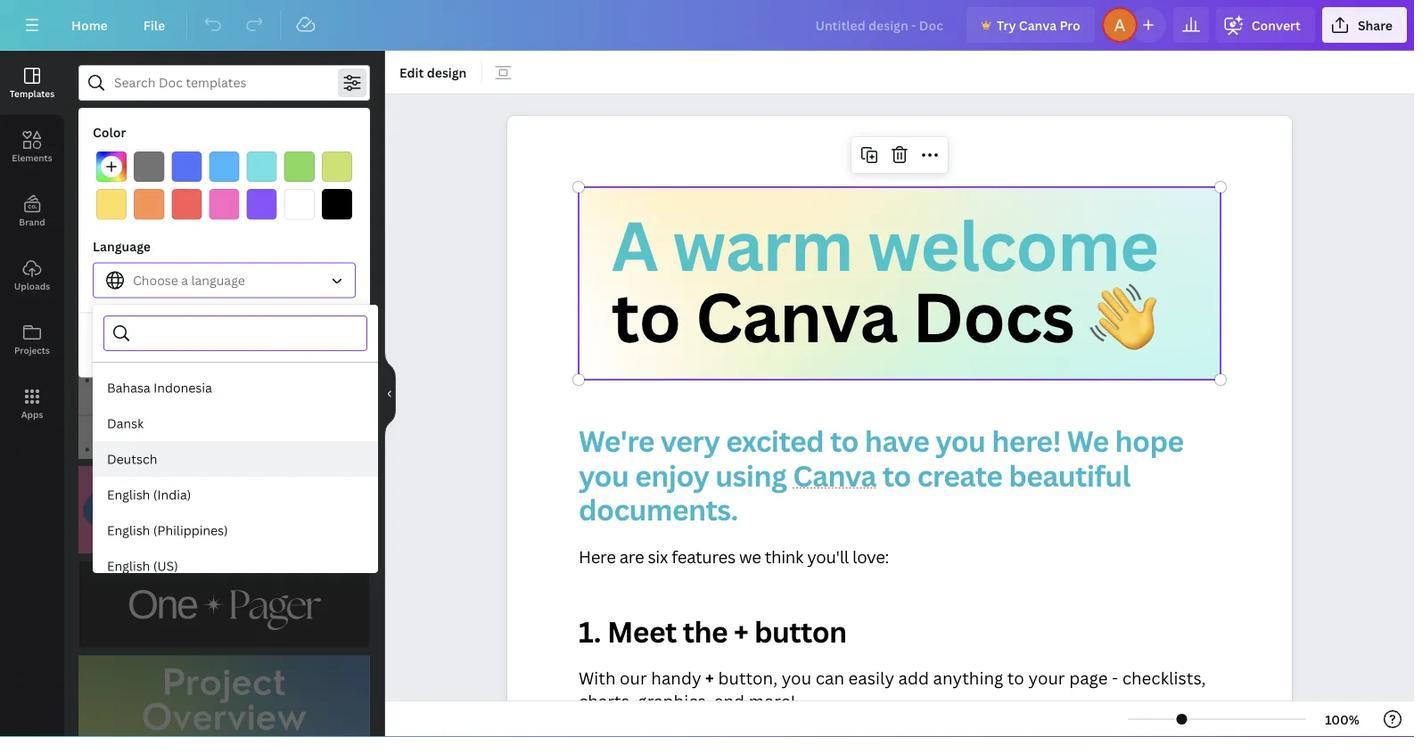 Task type: locate. For each thing, give the bounding box(es) containing it.
english (philippines)
[[107, 522, 228, 539]]

are
[[620, 546, 644, 568]]

canva inside button
[[1019, 17, 1057, 33]]

turquoise blue image
[[247, 152, 277, 182], [247, 152, 277, 182]]

english for english (us)
[[107, 558, 150, 575]]

+ for handy
[[706, 667, 714, 689]]

see all
[[336, 165, 370, 180]]

you right have
[[936, 422, 986, 461]]

bahasa indonesia button
[[93, 370, 378, 406]]

english (philippines) option
[[93, 513, 378, 549]]

language
[[93, 238, 151, 255]]

templates
[[10, 87, 55, 99]]

easily
[[849, 667, 895, 689]]

project overview docs banner in light green blue vibrant professional style image
[[78, 656, 370, 738]]

+ right 'the'
[[734, 613, 749, 652]]

+
[[734, 613, 749, 652], [706, 667, 714, 689]]

english inside button
[[107, 487, 150, 504]]

Orange button
[[134, 189, 164, 220]]

projects button
[[0, 308, 64, 372]]

0 horizontal spatial +
[[706, 667, 714, 689]]

doc
[[78, 164, 103, 181]]

orange image
[[134, 189, 164, 220]]

None search field
[[139, 317, 356, 351]]

coral red image
[[172, 189, 202, 220], [172, 189, 202, 220]]

1 vertical spatial english
[[107, 522, 150, 539]]

grass green image
[[284, 152, 315, 182], [284, 152, 315, 182]]

3 english from the top
[[107, 558, 150, 575]]

indonesia
[[154, 380, 212, 396]]

design
[[427, 64, 467, 81]]

1 horizontal spatial +
[[734, 613, 749, 652]]

+ for the
[[734, 613, 749, 652]]

here!
[[992, 422, 1061, 461]]

here
[[579, 546, 616, 568]]

clear
[[189, 337, 221, 354]]

home
[[71, 17, 108, 33]]

1 vertical spatial all
[[224, 337, 239, 354]]

share button
[[1323, 7, 1408, 43]]

creative brief doc in black and white grey editorial style image
[[297, 190, 399, 322]]

side panel tab list
[[0, 51, 64, 436]]

color
[[93, 124, 126, 140]]

1 horizontal spatial you
[[782, 667, 812, 689]]

choose a language
[[133, 272, 245, 289]]

Pink button
[[209, 189, 240, 220]]

Yellow button
[[96, 189, 127, 220]]

file
[[143, 17, 165, 33]]

english down deutsch
[[107, 487, 150, 504]]

charts,
[[579, 690, 634, 713]]

all
[[78, 346, 95, 363]]

edit design
[[400, 64, 467, 81]]

create
[[918, 456, 1003, 495]]

100%
[[1326, 711, 1360, 728]]

0 vertical spatial english
[[107, 487, 150, 504]]

a warm welcome
[[612, 199, 1159, 291]]

canva for pro
[[1019, 17, 1057, 33]]

think
[[765, 546, 804, 568]]

dansk option
[[93, 406, 378, 442]]

event/business proposal professional docs banner in beige dark brown warm classic style image
[[78, 372, 370, 459]]

all
[[358, 165, 370, 180], [224, 337, 239, 354]]

pink image
[[209, 189, 240, 220]]

deutsch button
[[93, 442, 378, 477]]

yellow image
[[96, 189, 127, 220]]

2 english from the top
[[107, 522, 150, 539]]

english (india) option
[[93, 477, 378, 513]]

to inside button, you can easily add anything to your page - checklists, charts, graphics, and more!
[[1008, 667, 1025, 689]]

canva inside we're very excited to have you here! we hope you enjoy using canva to create beautiful documents.
[[793, 456, 877, 495]]

using
[[716, 456, 787, 495]]

2 vertical spatial english
[[107, 558, 150, 575]]

here are six features we think you'll love:
[[579, 546, 889, 568]]

you left enjoy
[[579, 456, 629, 495]]

english left (us) at the bottom
[[107, 558, 150, 575]]

0 vertical spatial canva
[[1019, 17, 1057, 33]]

english (india) button
[[93, 477, 378, 513]]

try
[[997, 17, 1016, 33]]

deutsch
[[107, 451, 157, 468]]

language list box
[[93, 370, 378, 738]]

english inside option
[[107, 558, 150, 575]]

convert button
[[1216, 7, 1316, 43]]

2 vertical spatial canva
[[793, 456, 877, 495]]

a
[[612, 199, 658, 291]]

0 horizontal spatial all
[[224, 337, 239, 354]]

#737373 image
[[134, 152, 164, 182], [134, 152, 164, 182]]

(us)
[[153, 558, 178, 575]]

Black button
[[322, 189, 352, 220]]

light blue image
[[209, 152, 240, 182], [209, 152, 240, 182]]

we're very excited to have you here! we hope you enjoy using canva to create beautiful documents.
[[579, 422, 1190, 529]]

welcome
[[868, 199, 1159, 291]]

you'll
[[807, 546, 849, 568]]

clear all (0) button
[[93, 328, 356, 363]]

0 vertical spatial all
[[358, 165, 370, 180]]

try canva pro button
[[967, 7, 1095, 43]]

very
[[661, 422, 720, 461]]

the
[[683, 613, 728, 652]]

doc templates button
[[77, 154, 169, 190]]

hide image
[[384, 351, 396, 437]]

a
[[181, 272, 188, 289]]

lime image
[[322, 152, 352, 182], [322, 152, 352, 182]]

canva
[[1019, 17, 1057, 33], [696, 270, 898, 363], [793, 456, 877, 495]]

1 horizontal spatial all
[[358, 165, 370, 180]]

bahasa
[[107, 380, 150, 396]]

100% button
[[1314, 706, 1372, 734]]

convert
[[1252, 17, 1301, 33]]

all inside button
[[358, 165, 370, 180]]

documents.
[[579, 490, 738, 529]]

Coral red button
[[172, 189, 202, 220]]

1 vertical spatial canva
[[696, 270, 898, 363]]

with our handy +
[[579, 667, 714, 689]]

you
[[936, 422, 986, 461], [579, 456, 629, 495], [782, 667, 812, 689]]

0 vertical spatial +
[[734, 613, 749, 652]]

black image
[[322, 189, 352, 220], [322, 189, 352, 220]]

all right see
[[358, 165, 370, 180]]

to
[[612, 270, 681, 363], [830, 422, 859, 461], [883, 456, 911, 495], [1008, 667, 1025, 689]]

english up 'english (us)'
[[107, 522, 150, 539]]

english for english (india)
[[107, 487, 150, 504]]

Purple button
[[247, 189, 277, 220]]

all for see
[[358, 165, 370, 180]]

we
[[1067, 422, 1109, 461]]

add
[[899, 667, 929, 689]]

add a new color image
[[96, 152, 127, 182]]

1 vertical spatial +
[[706, 667, 714, 689]]

dansk button
[[93, 406, 378, 442]]

all results
[[78, 346, 139, 363]]

choose
[[133, 272, 178, 289]]

english
[[107, 487, 150, 504], [107, 522, 150, 539], [107, 558, 150, 575]]

all inside button
[[224, 337, 239, 354]]

royal blue image
[[172, 152, 202, 182]]

1 english from the top
[[107, 487, 150, 504]]

english for english (philippines)
[[107, 522, 150, 539]]

hope
[[1115, 422, 1184, 461]]

deutsch option
[[93, 442, 378, 477]]

1.
[[579, 613, 601, 652]]

purple image
[[247, 189, 277, 220], [247, 189, 277, 220]]

white image
[[284, 189, 315, 220]]

you left can
[[782, 667, 812, 689]]

templates button
[[0, 51, 64, 115]]

one pager doc in black and white blue light blue classic professional style image
[[78, 190, 180, 322]]

0 horizontal spatial you
[[579, 456, 629, 495]]

all for clear
[[224, 337, 239, 354]]

Language button
[[93, 263, 356, 298]]

uploads
[[14, 280, 50, 292]]

-
[[1112, 667, 1119, 689]]

Lime button
[[322, 152, 352, 182]]

all left (0)
[[224, 337, 239, 354]]

None text field
[[508, 116, 1292, 738]]

+ right handy
[[706, 667, 714, 689]]

white image
[[284, 189, 315, 220]]

see all button
[[334, 154, 372, 190]]



Task type: vqa. For each thing, say whether or not it's contained in the screenshot.
ChampsRaise button
no



Task type: describe. For each thing, give the bounding box(es) containing it.
meet
[[607, 613, 677, 652]]

your
[[1029, 667, 1066, 689]]

Turquoise blue button
[[247, 152, 277, 182]]

button, you can easily add anything to your page - checklists, charts, graphics, and more!
[[579, 667, 1210, 713]]

main menu bar
[[0, 0, 1415, 51]]

try canva pro
[[997, 17, 1081, 33]]

elements
[[12, 152, 52, 164]]

bahasa indonesia option
[[93, 370, 378, 406]]

pink image
[[209, 189, 240, 220]]

our
[[620, 667, 647, 689]]

enjoy
[[635, 456, 709, 495]]

brand
[[19, 216, 45, 228]]

we're
[[579, 422, 655, 461]]

english (us) button
[[93, 549, 378, 584]]

Light blue button
[[209, 152, 240, 182]]

have
[[865, 422, 930, 461]]

we
[[739, 546, 761, 568]]

color option group
[[93, 148, 356, 223]]

button
[[755, 613, 847, 652]]

bahasa indonesia
[[107, 380, 212, 396]]

can
[[816, 667, 845, 689]]

six
[[648, 546, 668, 568]]

(0)
[[242, 337, 259, 354]]

to canva docs 👋
[[612, 270, 1157, 363]]

cover letter
[[326, 121, 398, 138]]

edit design button
[[392, 58, 474, 87]]

#737373 button
[[134, 152, 164, 182]]

White button
[[284, 189, 315, 220]]

2 horizontal spatial you
[[936, 422, 986, 461]]

english (us)
[[107, 558, 178, 575]]

apps button
[[0, 372, 64, 436]]

cover letter button
[[314, 111, 410, 147]]

Search Doc templates search field
[[114, 66, 334, 100]]

royal blue image
[[172, 152, 202, 182]]

file button
[[129, 7, 179, 43]]

uploads button
[[0, 244, 64, 308]]

and
[[715, 690, 745, 713]]

beautiful
[[1009, 456, 1131, 495]]

👋
[[1090, 270, 1157, 363]]

1. meet the + button
[[579, 613, 847, 652]]

planner
[[90, 121, 137, 138]]

warm
[[673, 199, 853, 291]]

edit
[[400, 64, 424, 81]]

Grass green button
[[284, 152, 315, 182]]

love:
[[853, 546, 889, 568]]

home link
[[57, 7, 122, 43]]

page
[[1070, 667, 1108, 689]]

language
[[191, 272, 245, 289]]

planner button
[[78, 111, 148, 147]]

project overview/one-pager professional docs banner in black white sleek monochrome style image
[[78, 561, 370, 649]]

dansk
[[107, 415, 144, 432]]

(india)
[[153, 487, 191, 504]]

apps
[[21, 409, 43, 421]]

english (us) option
[[93, 549, 378, 584]]

yellow image
[[96, 189, 127, 220]]

features
[[672, 546, 736, 568]]

elements button
[[0, 115, 64, 179]]

more!
[[749, 690, 796, 713]]

handy
[[651, 667, 702, 689]]

excited
[[726, 422, 824, 461]]

see
[[336, 165, 355, 180]]

anything
[[934, 667, 1004, 689]]

share
[[1358, 17, 1393, 33]]

you inside button, you can easily add anything to your page - checklists, charts, graphics, and more!
[[782, 667, 812, 689]]

english (philippines) button
[[93, 513, 378, 549]]

research brief doc in orange teal pink soft pastels style image
[[188, 190, 290, 322]]

clear all (0)
[[189, 337, 259, 354]]

english (india)
[[107, 487, 191, 504]]

none text field containing a warm welcome
[[508, 116, 1292, 738]]

docs
[[913, 270, 1075, 363]]

cover
[[326, 121, 362, 138]]

Design title text field
[[801, 7, 960, 43]]

pro
[[1060, 17, 1081, 33]]

add a new color image
[[96, 152, 127, 182]]

results
[[98, 346, 139, 363]]

project overview/one-pager professional docs banner in pink dark blue yellow playful abstract style image
[[78, 467, 370, 554]]

graphics,
[[638, 690, 711, 713]]

templates
[[106, 164, 167, 181]]

projects
[[14, 344, 50, 356]]

Royal blue button
[[172, 152, 202, 182]]

checklists,
[[1123, 667, 1206, 689]]

orange image
[[134, 189, 164, 220]]

canva for docs
[[696, 270, 898, 363]]

letter
[[365, 121, 398, 138]]

doc templates
[[78, 164, 167, 181]]



